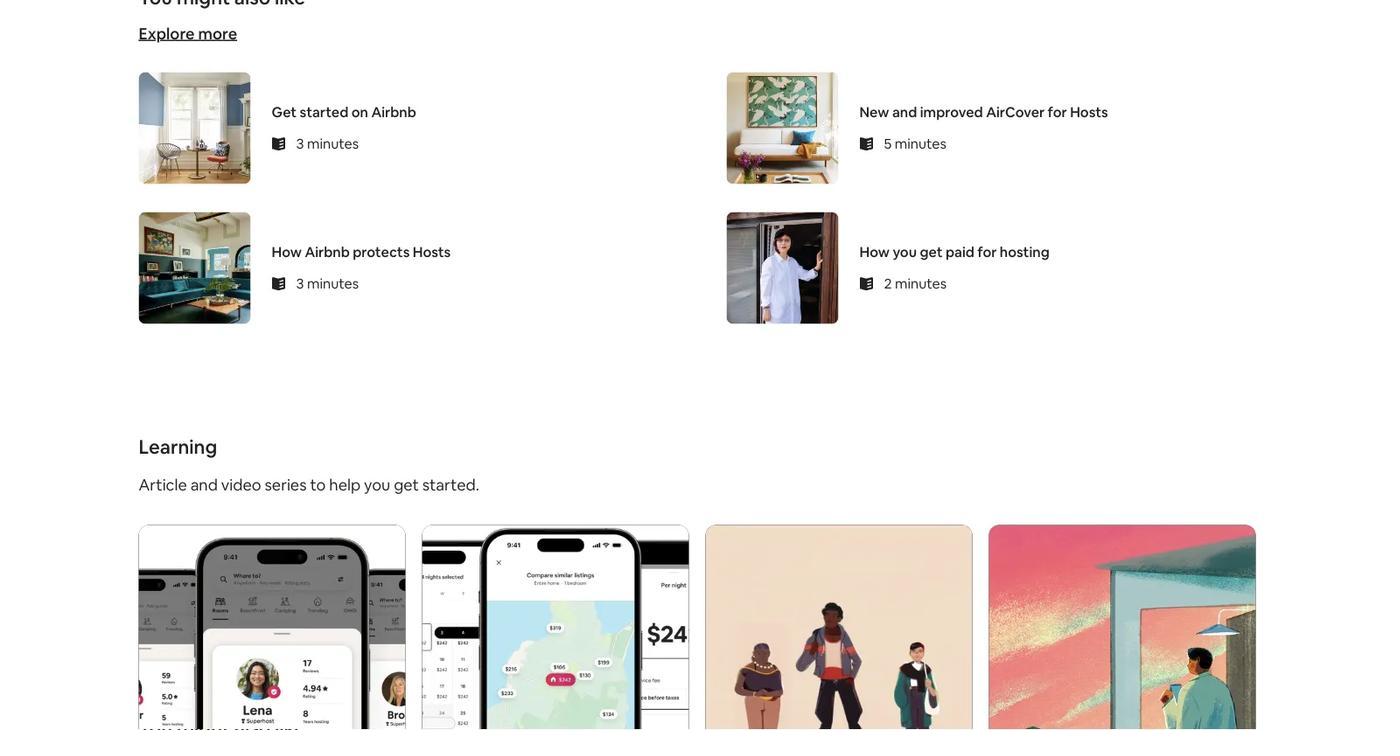 Task type: describe. For each thing, give the bounding box(es) containing it.
improved
[[920, 103, 983, 121]]

new
[[860, 103, 889, 121]]

aircover
[[986, 103, 1045, 121]]

how you get paid for hosting
[[860, 243, 1049, 261]]

2 minutes
[[884, 275, 947, 293]]

for hosting
[[977, 243, 1049, 261]]

explore
[[139, 23, 195, 44]]

3 minutes for started
[[296, 135, 359, 153]]

how for how you get paid for hosting
[[860, 243, 890, 261]]

paid
[[946, 243, 974, 261]]

5 minutes
[[884, 135, 946, 153]]

3 for how
[[296, 275, 304, 293]]

2
[[884, 275, 892, 293]]

and for video
[[190, 474, 218, 495]]

airbnb
[[305, 243, 350, 261]]

new and improved aircover for hosts
[[860, 103, 1108, 121]]

get started on airbnb
[[272, 103, 416, 121]]

get
[[272, 103, 297, 121]]

and for improved
[[892, 103, 917, 121]]

protects hosts
[[353, 243, 451, 261]]

to
[[310, 474, 326, 495]]

on airbnb
[[351, 103, 416, 121]]

minutes for and
[[895, 135, 946, 153]]

explore more
[[139, 23, 237, 44]]

minutes for started
[[307, 135, 359, 153]]

minutes for airbnb
[[307, 275, 359, 293]]

explore more link
[[139, 23, 237, 44]]



Task type: vqa. For each thing, say whether or not it's contained in the screenshot.
Theme
no



Task type: locate. For each thing, give the bounding box(es) containing it.
how for how airbnb protects hosts
[[272, 243, 302, 261]]

0 horizontal spatial and
[[190, 474, 218, 495]]

1 horizontal spatial you
[[893, 243, 917, 261]]

0 vertical spatial you
[[893, 243, 917, 261]]

minutes down started
[[307, 135, 359, 153]]

2 3 minutes from the top
[[296, 275, 359, 293]]

a bright and airy living room with a turquoise couch. image
[[139, 212, 251, 324], [139, 212, 251, 324]]

minutes
[[307, 135, 359, 153], [895, 135, 946, 153], [307, 275, 359, 293], [895, 275, 947, 293]]

five people with a variety of body types and skin tones, and one of them is using a cane. image
[[706, 525, 972, 730], [706, 525, 972, 730]]

2 3 from the top
[[296, 275, 304, 293]]

and left video
[[190, 474, 218, 495]]

0 vertical spatial 3
[[296, 135, 304, 153]]

1 3 minutes from the top
[[296, 135, 359, 153]]

3 minutes down airbnb
[[296, 275, 359, 293]]

for hosts
[[1048, 103, 1108, 121]]

side-by-side phone screens show the tops of five host passports, with each host's photo, name, and a few personal details. image
[[139, 525, 405, 730], [139, 525, 405, 730]]

how airbnb protects hosts
[[272, 243, 451, 261]]

series
[[265, 474, 307, 495]]

1 vertical spatial you
[[364, 474, 390, 495]]

you left get on the top of the page
[[893, 243, 917, 261]]

1 how from the left
[[272, 243, 302, 261]]

1 vertical spatial 3
[[296, 275, 304, 293]]

more
[[198, 23, 237, 44]]

a person stands in an open doorway. they're wearing a white, button-down shirt, tinted glasses, and red lipstick. image
[[727, 212, 839, 324], [727, 212, 839, 324]]

minutes down airbnb
[[307, 275, 359, 293]]

3 minutes down started
[[296, 135, 359, 153]]

illustration of a person holding a coffee looking out the window at a biker passing by. image
[[989, 525, 1256, 730], [989, 525, 1256, 730]]

get started.
[[394, 474, 479, 495]]

5
[[884, 135, 892, 153]]

how left airbnb
[[272, 243, 302, 261]]

3
[[296, 135, 304, 153], [296, 275, 304, 293]]

1 horizontal spatial and
[[892, 103, 917, 121]]

how up '2'
[[860, 243, 890, 261]]

blue living room with fireplace in the corner. image
[[139, 72, 251, 184], [139, 72, 251, 184]]

3 for get
[[296, 135, 304, 153]]

help
[[329, 474, 361, 495]]

started
[[300, 103, 348, 121]]

you right "help"
[[364, 474, 390, 495]]

3 minutes for airbnb
[[296, 275, 359, 293]]

learning
[[139, 435, 217, 460]]

0 vertical spatial 3 minutes
[[296, 135, 359, 153]]

3 minutes
[[296, 135, 359, 153], [296, 275, 359, 293]]

a painting of herons anchors a sunny room with bookshelves along one wall and a coffee table in the foreground. image
[[727, 72, 839, 184], [727, 72, 839, 184]]

how
[[272, 243, 302, 261], [860, 243, 890, 261]]

article and video series to help you get started.
[[139, 474, 479, 495]]

2 how from the left
[[860, 243, 890, 261]]

1 vertical spatial and
[[190, 474, 218, 495]]

1 horizontal spatial how
[[860, 243, 890, 261]]

3 down how airbnb protects hosts
[[296, 275, 304, 293]]

and
[[892, 103, 917, 121], [190, 474, 218, 495]]

article
[[139, 474, 187, 495]]

1 vertical spatial 3 minutes
[[296, 275, 359, 293]]

0 horizontal spatial how
[[272, 243, 302, 261]]

minutes right '2'
[[895, 275, 947, 293]]

a mobile phone shows a map of similar listings. in the background, two more phones show calendar and price breakdown tools. image
[[422, 525, 689, 730], [422, 525, 689, 730]]

video
[[221, 474, 261, 495]]

and right the new
[[892, 103, 917, 121]]

minutes right 5
[[895, 135, 946, 153]]

0 vertical spatial and
[[892, 103, 917, 121]]

1 3 from the top
[[296, 135, 304, 153]]

0 horizontal spatial you
[[364, 474, 390, 495]]

3 down get
[[296, 135, 304, 153]]

minutes for you
[[895, 275, 947, 293]]

get
[[920, 243, 943, 261]]

you
[[893, 243, 917, 261], [364, 474, 390, 495]]



